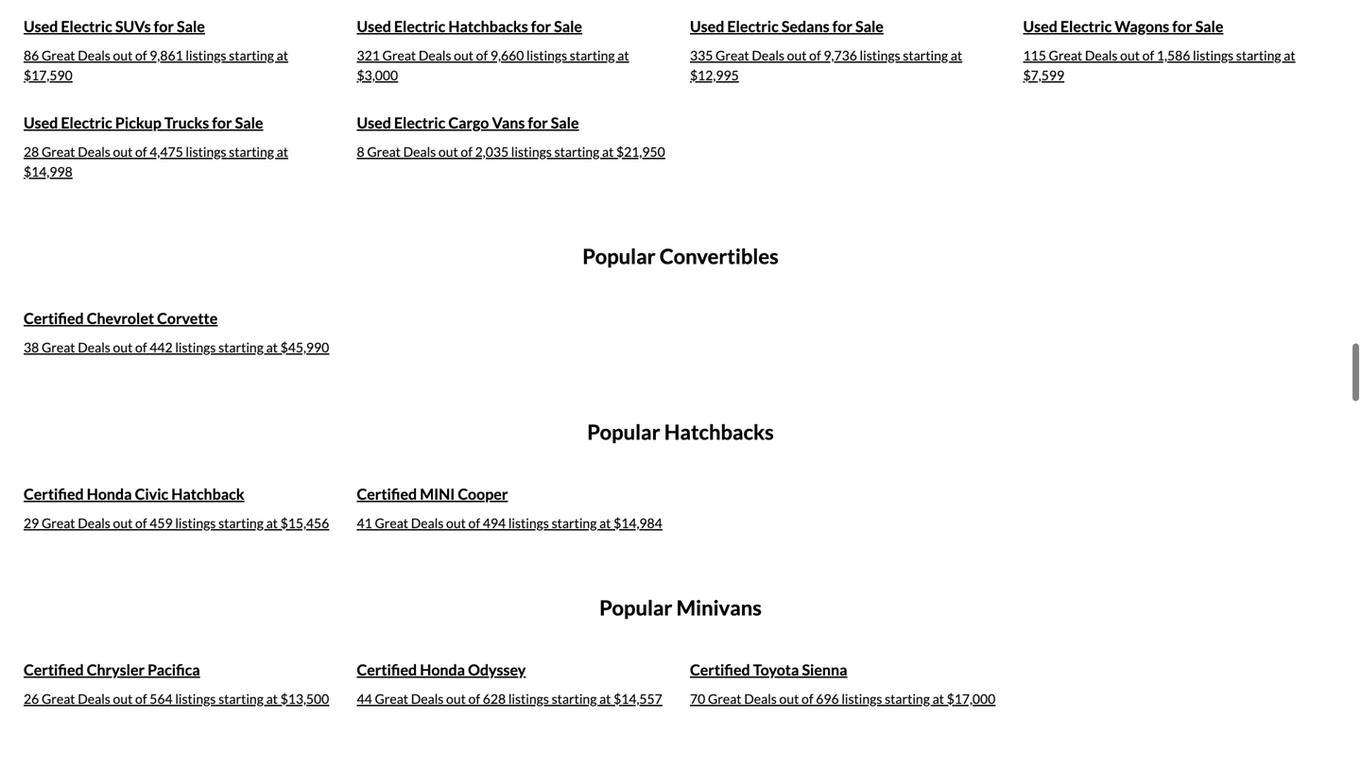 Task type: describe. For each thing, give the bounding box(es) containing it.
great for certified honda odyssey
[[375, 691, 408, 707]]

used for used electric wagons for sale
[[1023, 17, 1058, 35]]

4,475
[[150, 144, 183, 160]]

used for used electric cargo vans for sale
[[357, 113, 391, 132]]

of for cooper
[[468, 515, 480, 531]]

26 great deals out of 564 listings starting at $13,500
[[24, 691, 329, 707]]

used electric suvs for sale
[[24, 17, 205, 35]]

deals for sedans
[[752, 47, 785, 63]]

chevrolet
[[87, 309, 154, 327]]

$14,984
[[614, 515, 663, 531]]

8
[[357, 144, 365, 160]]

at for certified chevrolet corvette
[[266, 339, 278, 355]]

out for sedans
[[787, 47, 807, 63]]

certified honda civic hatchback
[[24, 485, 244, 503]]

deals for suvs
[[78, 47, 110, 63]]

at for certified honda civic hatchback
[[266, 515, 278, 531]]

sale for used electric hatchbacks for sale
[[554, 17, 582, 35]]

for for sedans
[[833, 17, 853, 35]]

convertibles
[[660, 244, 779, 268]]

popular for popular convertibles
[[583, 244, 656, 268]]

of for cargo
[[461, 144, 473, 160]]

suvs
[[115, 17, 151, 35]]

deals for pacifica
[[78, 691, 110, 707]]

listings for used electric sedans for sale
[[860, 47, 901, 63]]

certified for certified honda odyssey
[[357, 661, 417, 679]]

certified for certified chrysler pacifica
[[24, 661, 84, 679]]

321
[[357, 47, 380, 63]]

for right trucks
[[212, 113, 232, 132]]

great for used electric sedans for sale
[[716, 47, 749, 63]]

of for sienna
[[802, 691, 814, 707]]

certified honda odyssey
[[357, 661, 526, 679]]

starting for used electric pickup trucks for sale
[[229, 144, 274, 160]]

popular hatchbacks
[[587, 420, 774, 444]]

starting for used electric suvs for sale
[[229, 47, 274, 63]]

$3,000
[[357, 67, 398, 83]]

at for used electric hatchbacks for sale
[[618, 47, 629, 63]]

115
[[1023, 47, 1046, 63]]

at for certified chrysler pacifica
[[266, 691, 278, 707]]

at for certified toyota sienna
[[933, 691, 944, 707]]

mini
[[420, 485, 455, 503]]

honda for odyssey
[[420, 661, 465, 679]]

29 great deals out of 459 listings starting at $15,456
[[24, 515, 329, 531]]

hatchback
[[171, 485, 244, 503]]

628
[[483, 691, 506, 707]]

41
[[357, 515, 372, 531]]

26
[[24, 691, 39, 707]]

sale right vans
[[551, 113, 579, 132]]

deals for odyssey
[[411, 691, 444, 707]]

out for cooper
[[446, 515, 466, 531]]

442
[[150, 339, 173, 355]]

listings for used electric pickup trucks for sale
[[186, 144, 226, 160]]

listings for used electric hatchbacks for sale
[[527, 47, 567, 63]]

0 horizontal spatial hatchbacks
[[448, 17, 528, 35]]

cargo
[[448, 113, 489, 132]]

deals for corvette
[[78, 339, 110, 355]]

for for hatchbacks
[[531, 17, 551, 35]]

certified chrysler pacifica
[[24, 661, 200, 679]]

70
[[690, 691, 706, 707]]

86 great deals out of 9,861 listings starting at $17,590
[[24, 47, 288, 83]]

38 great deals out of 442 listings starting at $45,990
[[24, 339, 329, 355]]

popular convertibles
[[583, 244, 779, 268]]

out for pickup
[[113, 144, 133, 160]]

1,586
[[1157, 47, 1191, 63]]

starting for certified honda civic hatchback
[[218, 515, 264, 531]]

pickup
[[115, 113, 161, 132]]

listings for used electric wagons for sale
[[1193, 47, 1234, 63]]

listings for certified toyota sienna
[[842, 691, 882, 707]]

starting for certified chevrolet corvette
[[218, 339, 264, 355]]

used for used electric pickup trucks for sale
[[24, 113, 58, 132]]

certified for certified chevrolet corvette
[[24, 309, 84, 327]]

for for wagons
[[1173, 17, 1193, 35]]

used electric hatchbacks for sale
[[357, 17, 582, 35]]

used electric pickup trucks for sale
[[24, 113, 263, 132]]

for right vans
[[528, 113, 548, 132]]

$7,599
[[1023, 67, 1065, 83]]

listings for certified honda civic hatchback
[[175, 515, 216, 531]]

for for suvs
[[154, 17, 174, 35]]

8 great deals out of 2,035 listings starting at $21,950
[[357, 144, 665, 160]]

starting for used electric hatchbacks for sale
[[570, 47, 615, 63]]

great for used electric wagons for sale
[[1049, 47, 1083, 63]]

certified toyota sienna
[[690, 661, 848, 679]]

28
[[24, 144, 39, 160]]

335 great deals out of 9,736 listings starting at $12,995
[[690, 47, 963, 83]]

out for suvs
[[113, 47, 133, 63]]

starting for used electric sedans for sale
[[903, 47, 948, 63]]

great for used electric pickup trucks for sale
[[42, 144, 75, 160]]

out for pacifica
[[113, 691, 133, 707]]

popular for popular minivans
[[599, 595, 673, 620]]

chrysler
[[87, 661, 145, 679]]

44
[[357, 691, 372, 707]]

out for civic
[[113, 515, 133, 531]]

out for wagons
[[1120, 47, 1140, 63]]

starting for certified chrysler pacifica
[[218, 691, 264, 707]]

at for certified honda odyssey
[[599, 691, 611, 707]]

38
[[24, 339, 39, 355]]

used electric sedans for sale
[[690, 17, 884, 35]]

sale right trucks
[[235, 113, 263, 132]]

great for used electric suvs for sale
[[42, 47, 75, 63]]

$14,998
[[24, 163, 73, 179]]

$45,990
[[280, 339, 329, 355]]

starting for certified toyota sienna
[[885, 691, 930, 707]]

corvette
[[157, 309, 218, 327]]

used electric wagons for sale
[[1023, 17, 1224, 35]]

1 vertical spatial hatchbacks
[[664, 420, 774, 444]]

cooper
[[458, 485, 508, 503]]

honda for civic
[[87, 485, 132, 503]]

$14,557
[[614, 691, 663, 707]]

listings for certified chrysler pacifica
[[175, 691, 216, 707]]

out for hatchbacks
[[454, 47, 474, 63]]

sale for used electric wagons for sale
[[1196, 17, 1224, 35]]

minivans
[[677, 595, 762, 620]]

of for civic
[[135, 515, 147, 531]]

of for pacifica
[[135, 691, 147, 707]]

starting for used electric cargo vans for sale
[[555, 144, 600, 160]]



Task type: locate. For each thing, give the bounding box(es) containing it.
deals down used electric sedans for sale
[[752, 47, 785, 63]]

used up 115
[[1023, 17, 1058, 35]]

sale up the "115 great deals out of 1,586 listings starting at $7,599" on the right of page
[[1196, 17, 1224, 35]]

of inside 321 great deals out of 9,660 listings starting at $3,000
[[476, 47, 488, 63]]

at for used electric wagons for sale
[[1284, 47, 1296, 63]]

listings right 564
[[175, 691, 216, 707]]

great for used electric hatchbacks for sale
[[382, 47, 416, 63]]

out down toyota
[[780, 691, 799, 707]]

of left 9,736
[[809, 47, 821, 63]]

sale up 9,861
[[177, 17, 205, 35]]

of for hatchbacks
[[476, 47, 488, 63]]

sale
[[177, 17, 205, 35], [554, 17, 582, 35], [856, 17, 884, 35], [1196, 17, 1224, 35], [235, 113, 263, 132], [551, 113, 579, 132]]

2 vertical spatial popular
[[599, 595, 673, 620]]

great right 70
[[708, 691, 742, 707]]

listings inside 335 great deals out of 9,736 listings starting at $12,995
[[860, 47, 901, 63]]

out down "certified honda odyssey"
[[446, 691, 466, 707]]

at for used electric cargo vans for sale
[[602, 144, 614, 160]]

popular for popular hatchbacks
[[587, 420, 660, 444]]

deals for civic
[[78, 515, 110, 531]]

great right 8
[[367, 144, 401, 160]]

115 great deals out of 1,586 listings starting at $7,599
[[1023, 47, 1296, 83]]

electric left pickup
[[61, 113, 112, 132]]

used electric cargo vans for sale
[[357, 113, 579, 132]]

used up 321
[[357, 17, 391, 35]]

honda left civic
[[87, 485, 132, 503]]

321 great deals out of 9,660 listings starting at $3,000
[[357, 47, 629, 83]]

electric
[[61, 17, 112, 35], [394, 17, 446, 35], [727, 17, 779, 35], [1061, 17, 1112, 35], [61, 113, 112, 132], [394, 113, 446, 132]]

vans
[[492, 113, 525, 132]]

electric left the wagons on the top right of the page
[[1061, 17, 1112, 35]]

for up 9,736
[[833, 17, 853, 35]]

electric for cargo
[[394, 113, 446, 132]]

hatchbacks
[[448, 17, 528, 35], [664, 420, 774, 444]]

certified mini cooper
[[357, 485, 508, 503]]

$17,590
[[24, 67, 73, 83]]

electric for hatchbacks
[[394, 17, 446, 35]]

1 horizontal spatial hatchbacks
[[664, 420, 774, 444]]

out inside 321 great deals out of 9,660 listings starting at $3,000
[[454, 47, 474, 63]]

at for used electric suvs for sale
[[277, 47, 288, 63]]

certified up '44'
[[357, 661, 417, 679]]

listings down vans
[[511, 144, 552, 160]]

starting down hatchback
[[218, 515, 264, 531]]

9,861
[[150, 47, 183, 63]]

civic
[[135, 485, 168, 503]]

sedans
[[782, 17, 830, 35]]

starting left $14,557
[[552, 691, 597, 707]]

of left 9,660 at the left of the page
[[476, 47, 488, 63]]

deals down certified chrysler pacifica
[[78, 691, 110, 707]]

listings inside 321 great deals out of 9,660 listings starting at $3,000
[[527, 47, 567, 63]]

great inside 321 great deals out of 9,660 listings starting at $3,000
[[382, 47, 416, 63]]

starting right '4,475' in the top of the page
[[229, 144, 274, 160]]

out for sienna
[[780, 691, 799, 707]]

0 vertical spatial honda
[[87, 485, 132, 503]]

pacifica
[[148, 661, 200, 679]]

certified up 26
[[24, 661, 84, 679]]

out for odyssey
[[446, 691, 466, 707]]

of for pickup
[[135, 144, 147, 160]]

starting left $14,984 in the bottom left of the page
[[552, 515, 597, 531]]

0 horizontal spatial honda
[[87, 485, 132, 503]]

starting inside 28 great deals out of 4,475 listings starting at $14,998
[[229, 144, 274, 160]]

starting left the $21,950
[[555, 144, 600, 160]]

sale for used electric suvs for sale
[[177, 17, 205, 35]]

used up the 335
[[690, 17, 724, 35]]

9,736
[[824, 47, 857, 63]]

honda
[[87, 485, 132, 503], [420, 661, 465, 679]]

deals for hatchbacks
[[419, 47, 451, 63]]

listings inside 28 great deals out of 4,475 listings starting at $14,998
[[186, 144, 226, 160]]

listings inside the "115 great deals out of 1,586 listings starting at $7,599"
[[1193, 47, 1234, 63]]

deals inside 28 great deals out of 4,475 listings starting at $14,998
[[78, 144, 110, 160]]

out inside 28 great deals out of 4,475 listings starting at $14,998
[[113, 144, 133, 160]]

great inside the "115 great deals out of 1,586 listings starting at $7,599"
[[1049, 47, 1083, 63]]

out for cargo
[[439, 144, 458, 160]]

28 great deals out of 4,475 listings starting at $14,998
[[24, 144, 288, 179]]

deals down certified toyota sienna
[[744, 691, 777, 707]]

at for used electric sedans for sale
[[951, 47, 963, 63]]

of left '4,475' in the top of the page
[[135, 144, 147, 160]]

listings right 494
[[508, 515, 549, 531]]

of for corvette
[[135, 339, 147, 355]]

used up 86
[[24, 17, 58, 35]]

starting inside the "115 great deals out of 1,586 listings starting at $7,599"
[[1236, 47, 1282, 63]]

used for used electric suvs for sale
[[24, 17, 58, 35]]

starting left $13,500
[[218, 691, 264, 707]]

out down used electric hatchbacks for sale
[[454, 47, 474, 63]]

of inside 28 great deals out of 4,475 listings starting at $14,998
[[135, 144, 147, 160]]

70 great deals out of 696 listings starting at $17,000
[[690, 691, 996, 707]]

2,035
[[475, 144, 509, 160]]

great for certified toyota sienna
[[708, 691, 742, 707]]

deals
[[78, 47, 110, 63], [419, 47, 451, 63], [752, 47, 785, 63], [1085, 47, 1118, 63], [78, 144, 110, 160], [403, 144, 436, 160], [78, 339, 110, 355], [78, 515, 110, 531], [411, 515, 444, 531], [78, 691, 110, 707], [411, 691, 444, 707], [744, 691, 777, 707]]

listings for used electric suvs for sale
[[186, 47, 226, 63]]

$21,950
[[616, 144, 665, 160]]

of left 628
[[468, 691, 480, 707]]

deals down the chevrolet
[[78, 339, 110, 355]]

certified for certified toyota sienna
[[690, 661, 750, 679]]

listings down trucks
[[186, 144, 226, 160]]

$13,500
[[280, 691, 329, 707]]

of left 459
[[135, 515, 147, 531]]

at for certified mini cooper
[[599, 515, 611, 531]]

out inside 335 great deals out of 9,736 listings starting at $12,995
[[787, 47, 807, 63]]

listings for certified mini cooper
[[508, 515, 549, 531]]

deals inside the "115 great deals out of 1,586 listings starting at $7,599"
[[1085, 47, 1118, 63]]

of inside 86 great deals out of 9,861 listings starting at $17,590
[[135, 47, 147, 63]]

deals inside 86 great deals out of 9,861 listings starting at $17,590
[[78, 47, 110, 63]]

out down mini at bottom left
[[446, 515, 466, 531]]

starting right 9,861
[[229, 47, 274, 63]]

deals for cooper
[[411, 515, 444, 531]]

out
[[113, 47, 133, 63], [454, 47, 474, 63], [787, 47, 807, 63], [1120, 47, 1140, 63], [113, 144, 133, 160], [439, 144, 458, 160], [113, 339, 133, 355], [113, 515, 133, 531], [446, 515, 466, 531], [113, 691, 133, 707], [446, 691, 466, 707], [780, 691, 799, 707]]

listings right '1,586' on the top right
[[1193, 47, 1234, 63]]

great for certified chrysler pacifica
[[42, 691, 75, 707]]

starting
[[229, 47, 274, 63], [570, 47, 615, 63], [903, 47, 948, 63], [1236, 47, 1282, 63], [229, 144, 274, 160], [555, 144, 600, 160], [218, 339, 264, 355], [218, 515, 264, 531], [552, 515, 597, 531], [218, 691, 264, 707], [552, 691, 597, 707], [885, 691, 930, 707]]

trucks
[[164, 113, 209, 132]]

electric left sedans
[[727, 17, 779, 35]]

starting right 9,736
[[903, 47, 948, 63]]

listings
[[186, 47, 226, 63], [527, 47, 567, 63], [860, 47, 901, 63], [1193, 47, 1234, 63], [186, 144, 226, 160], [511, 144, 552, 160], [175, 339, 216, 355], [175, 515, 216, 531], [508, 515, 549, 531], [175, 691, 216, 707], [508, 691, 549, 707], [842, 691, 882, 707]]

1 horizontal spatial honda
[[420, 661, 465, 679]]

great right '44'
[[375, 691, 408, 707]]

odyssey
[[468, 661, 526, 679]]

86
[[24, 47, 39, 63]]

great up $17,590
[[42, 47, 75, 63]]

certified up 38
[[24, 309, 84, 327]]

starting inside 335 great deals out of 9,736 listings starting at $12,995
[[903, 47, 948, 63]]

696
[[816, 691, 839, 707]]

for up '1,586' on the top right
[[1173, 17, 1193, 35]]

of left '1,586' on the top right
[[1143, 47, 1155, 63]]

certified up 70
[[690, 661, 750, 679]]

deals down certified mini cooper on the left of page
[[411, 515, 444, 531]]

out for corvette
[[113, 339, 133, 355]]

popular minivans
[[599, 595, 762, 620]]

deals down used electric wagons for sale
[[1085, 47, 1118, 63]]

starting right '1,586' on the top right
[[1236, 47, 1282, 63]]

starting left $17,000
[[885, 691, 930, 707]]

of for sedans
[[809, 47, 821, 63]]

great right 26
[[42, 691, 75, 707]]

0 vertical spatial popular
[[583, 244, 656, 268]]

used
[[24, 17, 58, 35], [357, 17, 391, 35], [690, 17, 724, 35], [1023, 17, 1058, 35], [24, 113, 58, 132], [357, 113, 391, 132]]

listings inside 86 great deals out of 9,861 listings starting at $17,590
[[186, 47, 226, 63]]

sale up 9,736
[[856, 17, 884, 35]]

at
[[277, 47, 288, 63], [618, 47, 629, 63], [951, 47, 963, 63], [1284, 47, 1296, 63], [277, 144, 288, 160], [602, 144, 614, 160], [266, 339, 278, 355], [266, 515, 278, 531], [599, 515, 611, 531], [266, 691, 278, 707], [599, 691, 611, 707], [933, 691, 944, 707]]

$17,000
[[947, 691, 996, 707]]

$12,995
[[690, 67, 739, 83]]

electric up $3,000
[[394, 17, 446, 35]]

great up $7,599
[[1049, 47, 1083, 63]]

honda left odyssey
[[420, 661, 465, 679]]

deals for pickup
[[78, 144, 110, 160]]

at inside 28 great deals out of 4,475 listings starting at $14,998
[[277, 144, 288, 160]]

electric left suvs
[[61, 17, 112, 35]]

out down the used electric cargo vans for sale
[[439, 144, 458, 160]]

starting for certified mini cooper
[[552, 515, 597, 531]]

listings down corvette
[[175, 339, 216, 355]]

listings right 696
[[842, 691, 882, 707]]

deals down "certified honda odyssey"
[[411, 691, 444, 707]]

deals for wagons
[[1085, 47, 1118, 63]]

starting inside 321 great deals out of 9,660 listings starting at $3,000
[[570, 47, 615, 63]]

at inside 86 great deals out of 9,861 listings starting at $17,590
[[277, 47, 288, 63]]

sale up 321 great deals out of 9,660 listings starting at $3,000
[[554, 17, 582, 35]]

out down 'chrysler'
[[113, 691, 133, 707]]

electric for sedans
[[727, 17, 779, 35]]

deals inside 335 great deals out of 9,736 listings starting at $12,995
[[752, 47, 785, 63]]

popular
[[583, 244, 656, 268], [587, 420, 660, 444], [599, 595, 673, 620]]

of
[[135, 47, 147, 63], [476, 47, 488, 63], [809, 47, 821, 63], [1143, 47, 1155, 63], [135, 144, 147, 160], [461, 144, 473, 160], [135, 339, 147, 355], [135, 515, 147, 531], [468, 515, 480, 531], [135, 691, 147, 707], [468, 691, 480, 707], [802, 691, 814, 707]]

out down used electric suvs for sale
[[113, 47, 133, 63]]

starting for used electric wagons for sale
[[1236, 47, 1282, 63]]

great inside 86 great deals out of 9,861 listings starting at $17,590
[[42, 47, 75, 63]]

out down the certified honda civic hatchback at the bottom of the page
[[113, 515, 133, 531]]

564
[[150, 691, 173, 707]]

29
[[24, 515, 39, 531]]

great for certified honda civic hatchback
[[42, 515, 75, 531]]

wagons
[[1115, 17, 1170, 35]]

deals down used electric pickup trucks for sale
[[78, 144, 110, 160]]

listings down hatchback
[[175, 515, 216, 531]]

certified chevrolet corvette
[[24, 309, 218, 327]]

sienna
[[802, 661, 848, 679]]

out down certified chevrolet corvette on the top left of page
[[113, 339, 133, 355]]

459
[[150, 515, 173, 531]]

at for used electric pickup trucks for sale
[[277, 144, 288, 160]]

deals down used electric suvs for sale
[[78, 47, 110, 63]]

of left 9,861
[[135, 47, 147, 63]]

of left 494
[[468, 515, 480, 531]]

of left 696
[[802, 691, 814, 707]]

of for suvs
[[135, 47, 147, 63]]

at inside the "115 great deals out of 1,586 listings starting at $7,599"
[[1284, 47, 1296, 63]]

of for odyssey
[[468, 691, 480, 707]]

used for used electric hatchbacks for sale
[[357, 17, 391, 35]]

9,660
[[491, 47, 524, 63]]

of inside the "115 great deals out of 1,586 listings starting at $7,599"
[[1143, 47, 1155, 63]]

at inside 321 great deals out of 9,660 listings starting at $3,000
[[618, 47, 629, 63]]

out inside the "115 great deals out of 1,586 listings starting at $7,599"
[[1120, 47, 1140, 63]]

great right 38
[[42, 339, 75, 355]]

out down pickup
[[113, 144, 133, 160]]

certified for certified mini cooper
[[357, 485, 417, 503]]

for
[[154, 17, 174, 35], [531, 17, 551, 35], [833, 17, 853, 35], [1173, 17, 1193, 35], [212, 113, 232, 132], [528, 113, 548, 132]]

1 vertical spatial honda
[[420, 661, 465, 679]]

listings right 9,736
[[860, 47, 901, 63]]

41 great deals out of 494 listings starting at $14,984
[[357, 515, 663, 531]]

listings for used electric cargo vans for sale
[[511, 144, 552, 160]]

deals inside 321 great deals out of 9,660 listings starting at $3,000
[[419, 47, 451, 63]]

starting for certified honda odyssey
[[552, 691, 597, 707]]

certified up 29 at the bottom
[[24, 485, 84, 503]]

out down sedans
[[787, 47, 807, 63]]

certified up 41
[[357, 485, 417, 503]]

of inside 335 great deals out of 9,736 listings starting at $12,995
[[809, 47, 821, 63]]

used up "28" at the top of the page
[[24, 113, 58, 132]]

great right 41
[[375, 515, 408, 531]]

of left 442
[[135, 339, 147, 355]]

starting inside 86 great deals out of 9,861 listings starting at $17,590
[[229, 47, 274, 63]]

electric for pickup
[[61, 113, 112, 132]]

great up $14,998
[[42, 144, 75, 160]]

starting left $45,990
[[218, 339, 264, 355]]

494
[[483, 515, 506, 531]]

deals for cargo
[[403, 144, 436, 160]]

deals for sienna
[[744, 691, 777, 707]]

335
[[690, 47, 713, 63]]

at inside 335 great deals out of 9,736 listings starting at $12,995
[[951, 47, 963, 63]]

electric for suvs
[[61, 17, 112, 35]]

listings right 9,660 at the left of the page
[[527, 47, 567, 63]]

used for used electric sedans for sale
[[690, 17, 724, 35]]

listings right 628
[[508, 691, 549, 707]]

for up 321 great deals out of 9,660 listings starting at $3,000
[[531, 17, 551, 35]]

44 great deals out of 628 listings starting at $14,557
[[357, 691, 663, 707]]

great for used electric cargo vans for sale
[[367, 144, 401, 160]]

great up $12,995 in the right top of the page
[[716, 47, 749, 63]]

listings for certified chevrolet corvette
[[175, 339, 216, 355]]

starting right 9,660 at the left of the page
[[570, 47, 615, 63]]

deals down the used electric cargo vans for sale
[[403, 144, 436, 160]]

out down used electric wagons for sale
[[1120, 47, 1140, 63]]

of for wagons
[[1143, 47, 1155, 63]]

out inside 86 great deals out of 9,861 listings starting at $17,590
[[113, 47, 133, 63]]

great right 29 at the bottom
[[42, 515, 75, 531]]

0 vertical spatial hatchbacks
[[448, 17, 528, 35]]

1 vertical spatial popular
[[587, 420, 660, 444]]

listings right 9,861
[[186, 47, 226, 63]]

listings for certified honda odyssey
[[508, 691, 549, 707]]

great inside 28 great deals out of 4,475 listings starting at $14,998
[[42, 144, 75, 160]]

great up $3,000
[[382, 47, 416, 63]]

sale for used electric sedans for sale
[[856, 17, 884, 35]]

great for certified chevrolet corvette
[[42, 339, 75, 355]]

certified
[[24, 309, 84, 327], [24, 485, 84, 503], [357, 485, 417, 503], [24, 661, 84, 679], [357, 661, 417, 679], [690, 661, 750, 679]]

toyota
[[753, 661, 799, 679]]

deals down used electric hatchbacks for sale
[[419, 47, 451, 63]]

$15,456
[[280, 515, 329, 531]]

great for certified mini cooper
[[375, 515, 408, 531]]

electric for wagons
[[1061, 17, 1112, 35]]

deals down the certified honda civic hatchback at the bottom of the page
[[78, 515, 110, 531]]

for up 9,861
[[154, 17, 174, 35]]

great inside 335 great deals out of 9,736 listings starting at $12,995
[[716, 47, 749, 63]]

electric left cargo
[[394, 113, 446, 132]]

great
[[42, 47, 75, 63], [382, 47, 416, 63], [716, 47, 749, 63], [1049, 47, 1083, 63], [42, 144, 75, 160], [367, 144, 401, 160], [42, 339, 75, 355], [42, 515, 75, 531], [375, 515, 408, 531], [42, 691, 75, 707], [375, 691, 408, 707], [708, 691, 742, 707]]



Task type: vqa. For each thing, say whether or not it's contained in the screenshot.
Honda to the top
yes



